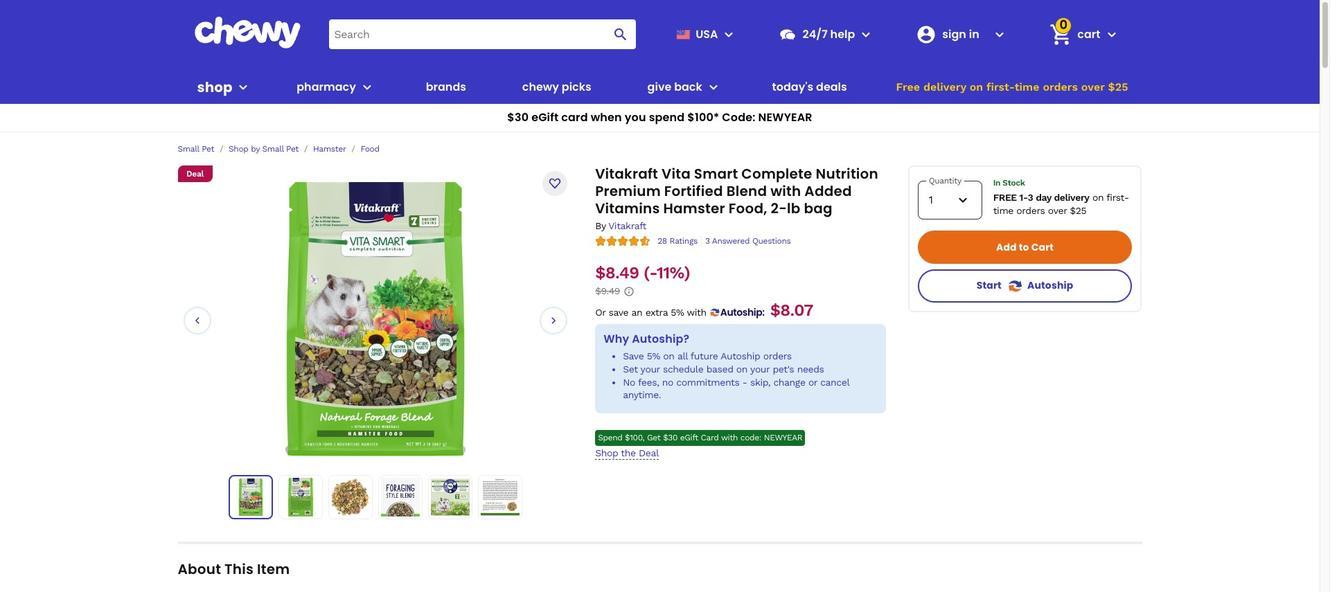 Task type: describe. For each thing, give the bounding box(es) containing it.
based
[[707, 364, 734, 375]]

give back link
[[642, 71, 703, 104]]

about
[[178, 560, 221, 579]]

sign
[[943, 26, 967, 42]]

sign in
[[943, 26, 980, 42]]

$8.49
[[596, 263, 639, 283]]

usa button
[[671, 18, 738, 51]]

brands link
[[421, 71, 472, 104]]

carousel-slider region
[[183, 180, 568, 461]]

in inside the site banner
[[969, 26, 980, 42]]

deals
[[817, 79, 848, 95]]

back
[[675, 79, 703, 95]]

chewy
[[522, 79, 559, 95]]

1 horizontal spatial in
[[994, 178, 1001, 188]]

help menu image
[[858, 26, 875, 43]]

$25 inside free delivery on first-time orders over $25 button
[[1109, 80, 1129, 94]]

deal inside spend $100, get $30 egift card with code: newyear shop the deal
[[639, 448, 659, 459]]

give back menu image
[[705, 79, 722, 96]]

1-
[[1020, 192, 1028, 203]]

vitamins
[[596, 199, 660, 218]]

on left all
[[664, 351, 675, 362]]

1 vertical spatial vitakraft
[[609, 220, 647, 232]]

3 answered questions button
[[701, 236, 791, 247]]

food link
[[361, 144, 380, 154]]

28
[[658, 236, 667, 246]]

time inside button
[[1015, 80, 1040, 94]]

1 horizontal spatial 3
[[1028, 192, 1034, 203]]

why
[[604, 331, 630, 347]]

food,
[[729, 199, 768, 218]]

save
[[609, 307, 629, 318]]

item
[[257, 560, 290, 579]]

3 answered questions
[[706, 236, 791, 246]]

vitakraft vita smart complete nutrition premium fortified blend with added vitamins hamster food, 2-lb bag slide 4 of 6 image
[[381, 478, 420, 517]]

lb
[[787, 199, 801, 218]]

egift inside spend $100, get $30 egift card with code: newyear shop the deal
[[680, 433, 699, 443]]

Product search field
[[329, 19, 637, 49]]

fees,
[[638, 377, 659, 388]]

bag
[[804, 199, 833, 218]]

in stock
[[994, 178, 1026, 188]]

why autoship? save 5% on all future autoship orders set your schedule based on your pet's needs no fees, no commitments - skip, change or cancel anytime.
[[604, 331, 850, 401]]

the
[[621, 448, 636, 459]]

pharmacy
[[297, 79, 356, 95]]

fortified
[[665, 182, 723, 201]]

1 horizontal spatial delivery
[[1055, 192, 1090, 203]]

vitakraft vita smart complete nutrition premium fortified blend with added vitamins hamster food, 2-lb bag slide 1 of 6 image inside carousel-slider region
[[285, 180, 466, 457]]

-
[[743, 377, 748, 388]]

shop
[[197, 77, 233, 97]]

vitakraft link
[[609, 220, 647, 232]]

usa
[[696, 26, 718, 42]]

today's deals
[[773, 79, 848, 95]]

$8.49 (-11%) text field
[[596, 263, 690, 283]]

this
[[225, 560, 254, 579]]

:
[[763, 305, 765, 319]]

pharmacy link
[[291, 71, 356, 104]]

you
[[625, 110, 647, 125]]

pet's
[[773, 364, 795, 375]]

on up -
[[737, 364, 748, 375]]

0 vertical spatial 5%
[[671, 307, 684, 318]]

$8.07 text field
[[771, 301, 813, 320]]

today's deals link
[[767, 71, 853, 104]]

vitakraft vita smart complete nutrition premium fortified blend with added vitamins hamster food, 2-lb bag slide 6 of 6 image
[[481, 478, 520, 517]]

save
[[623, 351, 644, 362]]

by
[[596, 220, 606, 232]]

anytime.
[[623, 390, 661, 401]]

vitakraft inside vitakraft vita smart complete nutrition premium fortified blend with added vitamins hamster food, 2-lb bag
[[596, 164, 659, 184]]

first- inside on first- time orders over $25
[[1107, 192, 1130, 203]]

vitakraft vita smart complete nutrition premium fortified blend with added vitamins hamster food, 2-lb bag slide 2 of 6 image
[[281, 478, 320, 517]]

day
[[1036, 192, 1052, 203]]

free 1-3 day delivery
[[994, 192, 1090, 203]]

cart
[[1032, 241, 1054, 254]]

or
[[596, 307, 606, 318]]

chewy support image
[[779, 25, 797, 43]]

by vitakraft
[[596, 220, 647, 232]]

account menu image
[[992, 26, 1009, 43]]

hamster link
[[313, 144, 346, 154]]

1 small from the left
[[178, 144, 199, 154]]

free
[[994, 192, 1017, 203]]

about this item
[[178, 560, 290, 579]]

picks
[[562, 79, 592, 95]]

added
[[805, 182, 852, 201]]

$25 inside on first- time orders over $25
[[1071, 205, 1087, 216]]

on inside on first- time orders over $25
[[1093, 192, 1104, 203]]

newyear for spend $100, get $30 egift card with code: newyear shop the deal
[[764, 433, 803, 443]]

sign in link
[[911, 18, 989, 51]]

spend
[[649, 110, 685, 125]]

0 horizontal spatial hamster
[[313, 144, 346, 154]]

with inside vitakraft vita smart complete nutrition premium fortified blend with added vitamins hamster food, 2-lb bag
[[771, 182, 802, 201]]

cancel
[[821, 377, 850, 388]]

$100,
[[625, 433, 645, 443]]

spend
[[598, 433, 623, 443]]

11%)
[[657, 263, 690, 283]]

delivery inside button
[[924, 80, 967, 94]]

$100*
[[688, 110, 720, 125]]

or
[[809, 377, 818, 388]]

card
[[701, 433, 719, 443]]

add to cart
[[997, 241, 1054, 254]]

24/7 help link
[[774, 18, 856, 51]]

no
[[662, 377, 674, 388]]

autoship :
[[721, 305, 765, 319]]

schedule
[[663, 364, 704, 375]]

brands
[[426, 79, 466, 95]]

chewy picks link
[[517, 71, 597, 104]]

vitakraft vita smart complete nutrition premium fortified blend with added vitamins hamster food, 2-lb bag
[[596, 164, 879, 218]]

with inside spend $100, get $30 egift card with code: newyear shop the deal
[[721, 433, 738, 443]]

when
[[591, 110, 622, 125]]

vitakraft vita smart complete nutrition premium fortified blend with added vitamins hamster food, 2-lb bag slide 3 of 6 image
[[331, 478, 370, 517]]



Task type: locate. For each thing, give the bounding box(es) containing it.
1 vertical spatial delivery
[[1055, 192, 1090, 203]]

chewy picks
[[522, 79, 592, 95]]

24/7 help
[[803, 26, 856, 42]]

1 pet from the left
[[202, 144, 214, 154]]

skip,
[[751, 377, 771, 388]]

$30 inside spend $100, get $30 egift card with code: newyear shop the deal
[[663, 433, 678, 443]]

1 horizontal spatial small
[[262, 144, 284, 154]]

needs
[[798, 364, 824, 375]]

orders down 1-
[[1017, 205, 1045, 216]]

1 horizontal spatial deal
[[639, 448, 659, 459]]

shop button
[[197, 71, 252, 104]]

1 vertical spatial vitakraft vita smart complete nutrition premium fortified blend with added vitamins hamster food, 2-lb bag slide 1 of 6 image
[[232, 479, 270, 516]]

0 vertical spatial shop
[[229, 144, 248, 154]]

$30
[[508, 110, 529, 125], [663, 433, 678, 443]]

site banner
[[0, 0, 1320, 132]]

chewy home image
[[194, 17, 301, 49]]

commitments
[[677, 377, 740, 388]]

2 vertical spatial orders
[[764, 351, 792, 362]]

today's
[[773, 79, 814, 95]]

1 vertical spatial hamster
[[664, 199, 726, 218]]

autoship
[[1028, 279, 1074, 292], [721, 305, 763, 319], [721, 351, 761, 362]]

give
[[648, 79, 672, 95]]

with right card
[[721, 433, 738, 443]]

0 vertical spatial newyear
[[759, 110, 813, 125]]

stock
[[1003, 178, 1026, 188]]

vitakraft down vitamins
[[609, 220, 647, 232]]

orders up pet's
[[764, 351, 792, 362]]

answered
[[712, 236, 750, 246]]

orders inside on first- time orders over $25
[[1017, 205, 1045, 216]]

1 vertical spatial in
[[994, 178, 1001, 188]]

0 horizontal spatial vitakraft vita smart complete nutrition premium fortified blend with added vitamins hamster food, 2-lb bag slide 1 of 6 image
[[232, 479, 270, 516]]

0 vertical spatial vitakraft
[[596, 164, 659, 184]]

menu image right shop
[[235, 79, 252, 96]]

0 vertical spatial menu image
[[721, 26, 738, 43]]

5% right extra
[[671, 307, 684, 318]]

newyear down "today's"
[[759, 110, 813, 125]]

$25 down free 1-3 day delivery
[[1071, 205, 1087, 216]]

0 vertical spatial first-
[[987, 80, 1015, 94]]

0 vertical spatial autoship
[[1028, 279, 1074, 292]]

hamster left the food
[[313, 144, 346, 154]]

free
[[897, 80, 921, 94]]

items image
[[1049, 22, 1074, 47]]

premium
[[596, 182, 661, 201]]

delivery right free at the right top of the page
[[924, 80, 967, 94]]

$9.49 text field
[[596, 286, 620, 298]]

no
[[623, 377, 636, 388]]

an
[[632, 307, 643, 318]]

extra
[[646, 307, 668, 318]]

1 vertical spatial time
[[994, 205, 1014, 216]]

over down cart
[[1082, 80, 1105, 94]]

5% inside why autoship? save 5% on all future autoship orders set your schedule based on your pet's needs no fees, no commitments - skip, change or cancel anytime.
[[647, 351, 661, 362]]

small right by
[[262, 144, 284, 154]]

or save an extra 5% with
[[596, 307, 707, 318]]

pet right by
[[286, 144, 299, 154]]

1 vertical spatial newyear
[[764, 433, 803, 443]]

code:
[[741, 433, 762, 443]]

newyear for $30 egift card when you spend $100* code: newyear
[[759, 110, 813, 125]]

0 vertical spatial time
[[1015, 80, 1040, 94]]

deal down get
[[639, 448, 659, 459]]

help
[[831, 26, 856, 42]]

$30 down chewy
[[508, 110, 529, 125]]

(-
[[644, 263, 657, 283]]

2 small from the left
[[262, 144, 284, 154]]

in right "sign"
[[969, 26, 980, 42]]

5%
[[671, 307, 684, 318], [647, 351, 661, 362]]

free delivery on first-time orders over $25
[[897, 80, 1129, 94]]

on
[[970, 80, 984, 94], [1093, 192, 1104, 203], [664, 351, 675, 362], [737, 364, 748, 375]]

delivery
[[924, 80, 967, 94], [1055, 192, 1090, 203]]

1 vertical spatial 3
[[706, 236, 710, 246]]

1 horizontal spatial shop
[[596, 448, 618, 459]]

vitakraft vita smart complete nutrition premium fortified blend with added vitamins hamster food, 2-lb bag slide 5 of 6 image
[[431, 478, 470, 517]]

time inside on first- time orders over $25
[[994, 205, 1014, 216]]

by
[[251, 144, 260, 154]]

0 vertical spatial 3
[[1028, 192, 1034, 203]]

1 vertical spatial over
[[1048, 205, 1068, 216]]

newyear
[[759, 110, 813, 125], [764, 433, 803, 443]]

Search text field
[[329, 19, 637, 49]]

0 vertical spatial over
[[1082, 80, 1105, 94]]

hamster up the ratings in the top of the page
[[664, 199, 726, 218]]

your up the fees,
[[641, 364, 660, 375]]

2 your from the left
[[751, 364, 770, 375]]

1 your from the left
[[641, 364, 660, 375]]

1 horizontal spatial menu image
[[721, 26, 738, 43]]

1 vertical spatial deal
[[639, 448, 659, 459]]

shop left by
[[229, 144, 248, 154]]

2 vertical spatial autoship
[[721, 351, 761, 362]]

24/7
[[803, 26, 828, 42]]

card
[[562, 110, 588, 125]]

3 left answered
[[706, 236, 710, 246]]

shop down spend
[[596, 448, 618, 459]]

0 horizontal spatial small
[[178, 144, 199, 154]]

autoship for autoship :
[[721, 305, 763, 319]]

ratings
[[670, 236, 698, 246]]

1 vertical spatial autoship
[[721, 305, 763, 319]]

on first- time orders over $25
[[994, 192, 1130, 216]]

2 vertical spatial with
[[721, 433, 738, 443]]

autoship down cart
[[1028, 279, 1074, 292]]

vitakraft vita smart complete nutrition premium fortified blend with added vitamins hamster food, 2-lb bag slide 1 of 6 image
[[285, 180, 466, 457], [232, 479, 270, 516]]

with
[[771, 182, 802, 201], [687, 307, 707, 318], [721, 433, 738, 443]]

future
[[691, 351, 718, 362]]

give back
[[648, 79, 703, 95]]

0 horizontal spatial delivery
[[924, 80, 967, 94]]

over inside free delivery on first-time orders over $25 button
[[1082, 80, 1105, 94]]

2 horizontal spatial with
[[771, 182, 802, 201]]

pet inside "small pet" link
[[202, 144, 214, 154]]

small left by
[[178, 144, 199, 154]]

$25 down cart menu icon
[[1109, 80, 1129, 94]]

pharmacy menu image
[[359, 79, 376, 96]]

0 horizontal spatial egift
[[532, 110, 559, 125]]

change
[[774, 377, 806, 388]]

$30 inside the site banner
[[508, 110, 529, 125]]

0 vertical spatial delivery
[[924, 80, 967, 94]]

in
[[969, 26, 980, 42], [994, 178, 1001, 188]]

in up free
[[994, 178, 1001, 188]]

cart
[[1078, 26, 1101, 42]]

food
[[361, 144, 380, 154]]

shop the deal button
[[596, 447, 659, 460]]

menu image inside shop dropdown button
[[235, 79, 252, 96]]

egift inside the site banner
[[532, 110, 559, 125]]

0 vertical spatial hamster
[[313, 144, 346, 154]]

0 vertical spatial deal
[[186, 169, 204, 178]]

0 horizontal spatial your
[[641, 364, 660, 375]]

over
[[1082, 80, 1105, 94], [1048, 205, 1068, 216]]

newyear right "code:"
[[764, 433, 803, 443]]

1 horizontal spatial over
[[1082, 80, 1105, 94]]

shop by small pet
[[229, 144, 299, 154]]

1 horizontal spatial vitakraft vita smart complete nutrition premium fortified blend with added vitamins hamster food, 2-lb bag slide 1 of 6 image
[[285, 180, 466, 457]]

autoship for autoship
[[1028, 279, 1074, 292]]

1 vertical spatial with
[[687, 307, 707, 318]]

1 vertical spatial $30
[[663, 433, 678, 443]]

delivery right day
[[1055, 192, 1090, 203]]

0 horizontal spatial shop
[[229, 144, 248, 154]]

0 vertical spatial egift
[[532, 110, 559, 125]]

28 ratings button
[[658, 236, 698, 247]]

autoship inside why autoship? save 5% on all future autoship orders set your schedule based on your pet's needs no fees, no commitments - skip, change or cancel anytime.
[[721, 351, 761, 362]]

0 horizontal spatial $25
[[1071, 205, 1087, 216]]

0 horizontal spatial 5%
[[647, 351, 661, 362]]

your
[[641, 364, 660, 375], [751, 364, 770, 375]]

$9.49
[[596, 286, 620, 297]]

0 horizontal spatial 3
[[706, 236, 710, 246]]

1 vertical spatial egift
[[680, 433, 699, 443]]

1 vertical spatial orders
[[1017, 205, 1045, 216]]

list
[[229, 475, 522, 520]]

over inside on first- time orders over $25
[[1048, 205, 1068, 216]]

hamster inside vitakraft vita smart complete nutrition premium fortified blend with added vitamins hamster food, 2-lb bag
[[664, 199, 726, 218]]

3 inside button
[[706, 236, 710, 246]]

hamster
[[313, 144, 346, 154], [664, 199, 726, 218]]

1 vertical spatial menu image
[[235, 79, 252, 96]]

menu image for shop dropdown button
[[235, 79, 252, 96]]

small pet
[[178, 144, 214, 154]]

small pet link
[[178, 144, 214, 154]]

1 vertical spatial 5%
[[647, 351, 661, 362]]

pet left by
[[202, 144, 214, 154]]

3 left day
[[1028, 192, 1034, 203]]

cart menu image
[[1104, 26, 1120, 43]]

0 vertical spatial orders
[[1043, 80, 1078, 94]]

0
[[1060, 16, 1068, 33]]

1 horizontal spatial 5%
[[671, 307, 684, 318]]

spend $100, get $30 egift card with code: newyear shop the deal
[[596, 433, 803, 459]]

1 vertical spatial shop
[[596, 448, 618, 459]]

orders inside why autoship? save 5% on all future autoship orders set your schedule based on your pet's needs no fees, no commitments - skip, change or cancel anytime.
[[764, 351, 792, 362]]

$30 egift card when you spend $100* code: newyear
[[508, 110, 813, 125]]

$30 right get
[[663, 433, 678, 443]]

1 horizontal spatial first-
[[1107, 192, 1130, 203]]

over down day
[[1048, 205, 1068, 216]]

shop
[[229, 144, 248, 154], [596, 448, 618, 459]]

menu image inside usa dropdown button
[[721, 26, 738, 43]]

0 vertical spatial in
[[969, 26, 980, 42]]

1 horizontal spatial with
[[721, 433, 738, 443]]

pet inside shop by small pet link
[[286, 144, 299, 154]]

with right extra
[[687, 307, 707, 318]]

5% down autoship?
[[647, 351, 661, 362]]

0 horizontal spatial with
[[687, 307, 707, 318]]

on right day
[[1093, 192, 1104, 203]]

0 horizontal spatial pet
[[202, 144, 214, 154]]

vitakraft up vitamins
[[596, 164, 659, 184]]

1 horizontal spatial $30
[[663, 433, 678, 443]]

small
[[178, 144, 199, 154], [262, 144, 284, 154]]

on inside button
[[970, 80, 984, 94]]

1 vertical spatial first-
[[1107, 192, 1130, 203]]

1 vertical spatial $25
[[1071, 205, 1087, 216]]

autoship up "based"
[[721, 351, 761, 362]]

add
[[997, 241, 1017, 254]]

0 vertical spatial $25
[[1109, 80, 1129, 94]]

deal down "small pet" link
[[186, 169, 204, 178]]

2 pet from the left
[[286, 144, 299, 154]]

0 vertical spatial vitakraft vita smart complete nutrition premium fortified blend with added vitamins hamster food, 2-lb bag slide 1 of 6 image
[[285, 180, 466, 457]]

vita
[[662, 164, 691, 184]]

submit search image
[[613, 26, 630, 43]]

newyear inside the site banner
[[759, 110, 813, 125]]

menu image
[[721, 26, 738, 43], [235, 79, 252, 96]]

0 horizontal spatial deal
[[186, 169, 204, 178]]

0 horizontal spatial over
[[1048, 205, 1068, 216]]

smart
[[694, 164, 738, 184]]

orders inside button
[[1043, 80, 1078, 94]]

1 horizontal spatial hamster
[[664, 199, 726, 218]]

newyear inside spend $100, get $30 egift card with code: newyear shop the deal
[[764, 433, 803, 443]]

first- inside button
[[987, 80, 1015, 94]]

1 horizontal spatial pet
[[286, 144, 299, 154]]

1 horizontal spatial time
[[1015, 80, 1040, 94]]

0 horizontal spatial in
[[969, 26, 980, 42]]

0 vertical spatial with
[[771, 182, 802, 201]]

3
[[1028, 192, 1034, 203], [706, 236, 710, 246]]

with left bag
[[771, 182, 802, 201]]

to
[[1019, 241, 1030, 254]]

0 horizontal spatial menu image
[[235, 79, 252, 96]]

0 vertical spatial $30
[[508, 110, 529, 125]]

shop inside spend $100, get $30 egift card with code: newyear shop the deal
[[596, 448, 618, 459]]

on down sign in
[[970, 80, 984, 94]]

vitakraft
[[596, 164, 659, 184], [609, 220, 647, 232]]

0 horizontal spatial time
[[994, 205, 1014, 216]]

nutrition
[[816, 164, 879, 184]]

1 horizontal spatial your
[[751, 364, 770, 375]]

code:
[[722, 110, 756, 125]]

menu image for usa dropdown button
[[721, 26, 738, 43]]

orders down items image
[[1043, 80, 1078, 94]]

add to cart button
[[918, 231, 1133, 264]]

set
[[623, 364, 638, 375]]

your up skip,
[[751, 364, 770, 375]]

0 horizontal spatial first-
[[987, 80, 1015, 94]]

1 horizontal spatial egift
[[680, 433, 699, 443]]

autoship left '$8.07' text field
[[721, 305, 763, 319]]

1 horizontal spatial $25
[[1109, 80, 1129, 94]]

0 horizontal spatial $30
[[508, 110, 529, 125]]

menu image right usa
[[721, 26, 738, 43]]



Task type: vqa. For each thing, say whether or not it's contained in the screenshot.
the leftmost delivery
yes



